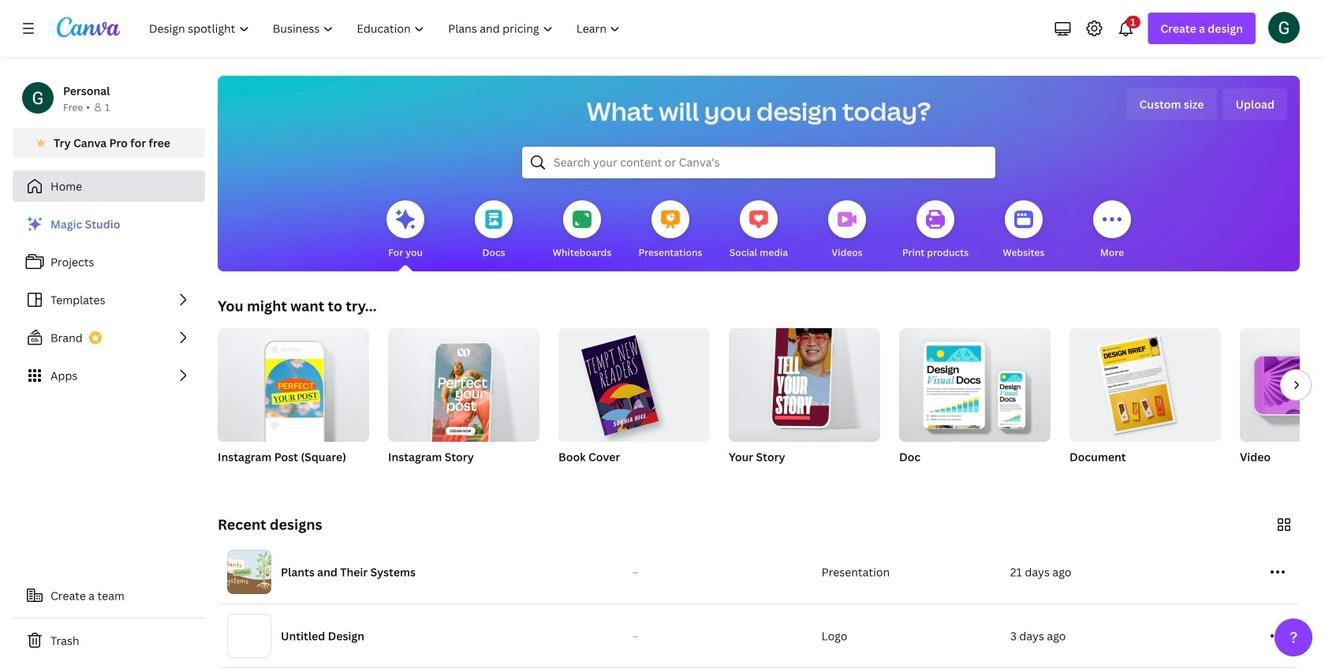 Task type: locate. For each thing, give the bounding box(es) containing it.
list
[[13, 208, 205, 391]]

top level navigation element
[[139, 13, 634, 44]]

None search field
[[522, 147, 996, 178]]

group
[[729, 319, 881, 485], [729, 319, 881, 442], [218, 322, 369, 485], [218, 322, 369, 442], [388, 322, 540, 485], [388, 322, 540, 451], [559, 322, 710, 485], [559, 322, 710, 442], [900, 322, 1051, 485], [900, 322, 1051, 442], [1070, 322, 1222, 485], [1070, 322, 1222, 442], [1241, 328, 1326, 485], [1241, 328, 1326, 442]]



Task type: describe. For each thing, give the bounding box(es) containing it.
Search search field
[[554, 148, 964, 178]]

greg robinson image
[[1269, 12, 1301, 43]]



Task type: vqa. For each thing, say whether or not it's contained in the screenshot.
your to the top
no



